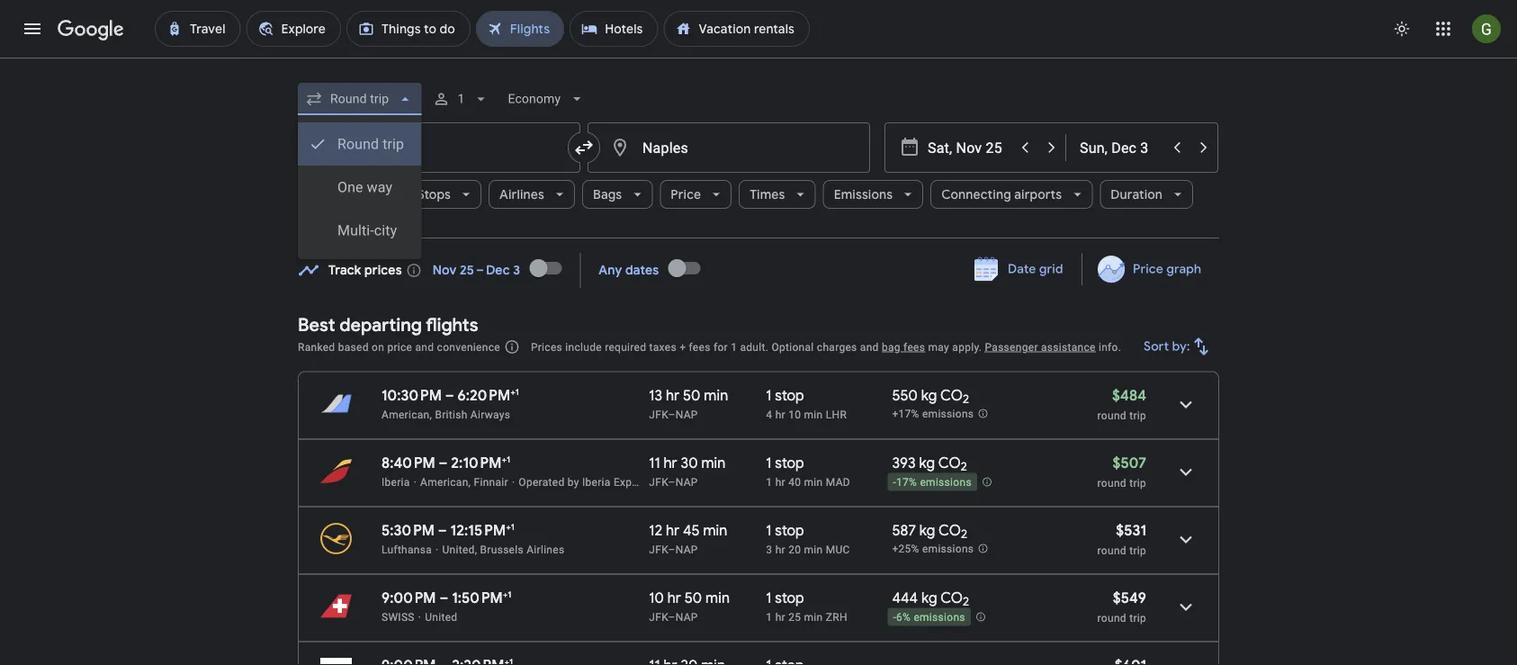 Task type: vqa. For each thing, say whether or not it's contained in the screenshot.
SEARCH FIELD
yes



Task type: locate. For each thing, give the bounding box(es) containing it.
550
[[892, 386, 918, 404]]

american, for american, british airways
[[382, 408, 432, 421]]

3 jfk from the top
[[649, 543, 668, 556]]

Departure time: 9:00 PM. text field
[[382, 589, 436, 607]]

13
[[649, 386, 662, 404]]

1 horizontal spatial 3
[[766, 543, 772, 556]]

jfk
[[649, 408, 668, 421], [649, 476, 668, 488], [649, 543, 668, 556], [649, 611, 668, 623]]

0 horizontal spatial 3
[[513, 262, 520, 279]]

-
[[893, 476, 896, 489], [893, 611, 896, 624]]

+ inside '5:30 pm – 12:15 pm + 1'
[[506, 521, 511, 532]]

nov 25 – dec 3
[[433, 262, 520, 279]]

1 horizontal spatial price
[[1133, 261, 1163, 277]]

min
[[704, 386, 728, 404], [804, 408, 823, 421], [701, 454, 726, 472], [804, 476, 823, 488], [703, 521, 727, 539], [804, 543, 823, 556], [706, 589, 730, 607], [804, 611, 823, 623]]

- down 444
[[893, 611, 896, 624]]

2 up +25% emissions on the right of page
[[961, 527, 967, 542]]

jfk down 13
[[649, 408, 668, 421]]

flights
[[426, 313, 478, 336]]

and right 'price'
[[415, 341, 434, 353]]

+ for 2:10 pm
[[502, 454, 507, 465]]

nap down 30
[[676, 476, 698, 488]]

1 stop flight. element for 10 hr 50 min
[[766, 589, 804, 610]]

co up '-17% emissions'
[[938, 454, 961, 472]]

stop up 40
[[775, 454, 804, 472]]

0 vertical spatial 10
[[788, 408, 801, 421]]

trip inside $507 round trip
[[1130, 476, 1146, 489]]

10 down 12 hr 45 min jfk – nap
[[649, 589, 664, 607]]

3 trip from the top
[[1130, 544, 1146, 557]]

– right express
[[668, 476, 676, 488]]

2 jfk from the top
[[649, 476, 668, 488]]

2 up '-17% emissions'
[[961, 459, 967, 474]]

co inside 550 kg co 2
[[940, 386, 963, 404]]

0 horizontal spatial  image
[[414, 476, 417, 488]]

jfk for 13
[[649, 408, 668, 421]]

hr left 25
[[775, 611, 786, 623]]

jfk for 11
[[649, 476, 668, 488]]

stop inside 1 stop 4 hr 10 min lhr
[[775, 386, 804, 404]]

hr right 4
[[775, 408, 786, 421]]

1 - from the top
[[893, 476, 896, 489]]

10:30 pm
[[382, 386, 442, 404]]

12 hr 45 min jfk – nap
[[649, 521, 727, 556]]

1 stop 1 hr 40 min mad
[[766, 454, 850, 488]]

– up the american, finnair
[[439, 454, 448, 472]]

stop up 20
[[775, 521, 804, 539]]

1 inside 8:40 pm – 2:10 pm + 1
[[507, 454, 510, 465]]

round
[[1098, 409, 1127, 422], [1098, 476, 1127, 489], [1098, 544, 1127, 557], [1098, 611, 1127, 624]]

co up the +17% emissions
[[940, 386, 963, 404]]

fees left for
[[689, 341, 711, 353]]

trip
[[1130, 409, 1146, 422], [1130, 476, 1146, 489], [1130, 544, 1146, 557], [1130, 611, 1146, 624]]

option
[[298, 122, 421, 166], [298, 166, 421, 209], [298, 209, 421, 252]]

emissions
[[834, 186, 893, 202]]

nap inside 13 hr 50 min jfk – nap
[[676, 408, 698, 421]]

 image down 8:40 pm
[[414, 476, 417, 488]]

grid
[[1039, 261, 1063, 277]]

round inside $507 round trip
[[1098, 476, 1127, 489]]

sort by: button
[[1137, 325, 1219, 368]]

nap inside 11 hr 30 min jfk – nap
[[676, 476, 698, 488]]

4
[[766, 408, 772, 421]]

airlines right stops popup button
[[499, 186, 544, 202]]

2  image from the left
[[512, 476, 515, 488]]

jfk inside the 10 hr 50 min jfk – nap
[[649, 611, 668, 623]]

trip inside $484 round trip
[[1130, 409, 1146, 422]]

taxes
[[649, 341, 677, 353]]

stop for 13 hr 50 min
[[775, 386, 804, 404]]

stops button
[[406, 173, 482, 216]]

american, down departure time: 10:30 pm. text box
[[382, 408, 432, 421]]

bags
[[593, 186, 622, 202]]

3 inside find the best price region
[[513, 262, 520, 279]]

1 stop from the top
[[775, 386, 804, 404]]

min right 20
[[804, 543, 823, 556]]

round down the $507 text field
[[1098, 476, 1127, 489]]

hr inside 1 stop 1 hr 40 min mad
[[775, 476, 786, 488]]

1 vertical spatial 10
[[649, 589, 664, 607]]

+ for 6:20 pm
[[510, 386, 515, 397]]

1 stop flight. element for 13 hr 50 min
[[766, 386, 804, 407]]

1 vertical spatial -
[[893, 611, 896, 624]]

round inside $531 round trip
[[1098, 544, 1127, 557]]

1 jfk from the top
[[649, 408, 668, 421]]

4 jfk from the top
[[649, 611, 668, 623]]

min down for
[[704, 386, 728, 404]]

hr down 12 hr 45 min jfk – nap
[[667, 589, 681, 607]]

2 nap from the top
[[676, 476, 698, 488]]

2 up -6% emissions at the right bottom of the page
[[963, 594, 969, 609]]

2 inside 587 kg co 2
[[961, 527, 967, 542]]

nap
[[676, 408, 698, 421], [676, 476, 698, 488], [676, 543, 698, 556], [676, 611, 698, 623]]

min left lhr
[[804, 408, 823, 421]]

american, down leaves john f. kennedy international airport at 8:40 pm on saturday, november 25 and arrives at naples international airport at 2:10 pm on sunday, november 26. element
[[420, 476, 471, 488]]

times
[[750, 186, 785, 202]]

round inside $484 round trip
[[1098, 409, 1127, 422]]

kg up +25% emissions on the right of page
[[919, 521, 935, 539]]

3 nap from the top
[[676, 543, 698, 556]]

1 vertical spatial price
[[1133, 261, 1163, 277]]

sort
[[1144, 338, 1169, 355]]

co for 444
[[940, 589, 963, 607]]

1 horizontal spatial fees
[[904, 341, 925, 353]]

0 horizontal spatial 10
[[649, 589, 664, 607]]

duration
[[1111, 186, 1163, 202]]

flight details. leaves john f. kennedy international airport at 9:00 pm on saturday, november 25 and arrives at naples international airport at 1:50 pm on sunday, november 26. image
[[1164, 585, 1208, 629]]

co up +25% emissions on the right of page
[[939, 521, 961, 539]]

 image right finnair
[[512, 476, 515, 488]]

3 inside 1 stop 3 hr 20 min muc
[[766, 543, 772, 556]]

jfk inside 11 hr 30 min jfk – nap
[[649, 476, 668, 488]]

jfk down total duration 10 hr 50 min. element
[[649, 611, 668, 623]]

50 down 12 hr 45 min jfk – nap
[[685, 589, 702, 607]]

trip down the $507 text field
[[1130, 476, 1146, 489]]

co for 393
[[938, 454, 961, 472]]

3 round from the top
[[1098, 544, 1127, 557]]

nap down 45
[[676, 543, 698, 556]]

layover (1 of 1) is a 1 hr 25 min layover at zurich airport in zürich. element
[[766, 610, 883, 624]]

+ for 1:50 pm
[[503, 589, 508, 600]]

+ inside 9:00 pm – 1:50 pm + 1
[[503, 589, 508, 600]]

1 round from the top
[[1098, 409, 1127, 422]]

 image
[[414, 476, 417, 488], [512, 476, 515, 488]]

kg inside 587 kg co 2
[[919, 521, 935, 539]]

iberia
[[382, 476, 410, 488], [582, 476, 611, 488]]

1 stop flight. element
[[766, 386, 804, 407], [766, 454, 804, 475], [766, 521, 804, 542], [766, 589, 804, 610], [766, 656, 804, 665]]

1 inside 9:00 pm – 1:50 pm + 1
[[508, 589, 512, 600]]

prices
[[531, 341, 562, 353]]

2 round from the top
[[1098, 476, 1127, 489]]

1 nap from the top
[[676, 408, 698, 421]]

2 inside 550 kg co 2
[[963, 392, 969, 407]]

kg up the +17% emissions
[[921, 386, 937, 404]]

1 stop flight. element up 4
[[766, 386, 804, 407]]

flight details. leaves john f. kennedy international airport at 10:30 pm on saturday, november 25 and arrives at naples international airport at 6:20 pm on sunday, november 26. image
[[1164, 383, 1208, 426]]

$507 round trip
[[1098, 454, 1146, 489]]

layover (1 of 1) is a 4 hr 10 min layover at heathrow airport in london. element
[[766, 407, 883, 422]]

0 horizontal spatial iberia
[[382, 476, 410, 488]]

40
[[788, 476, 801, 488]]

2 trip from the top
[[1130, 476, 1146, 489]]

price button
[[660, 173, 732, 216]]

united
[[425, 611, 457, 623]]

stop up layover (1 of 1) is a 4 hr 10 min layover at heathrow airport in london. element
[[775, 386, 804, 404]]

– down total duration 12 hr 45 min. element
[[668, 543, 676, 556]]

393 kg co 2
[[892, 454, 967, 474]]

None text field
[[588, 122, 870, 173]]

min inside the 10 hr 50 min jfk – nap
[[706, 589, 730, 607]]

25 – dec
[[460, 262, 510, 279]]

3 left 20
[[766, 543, 772, 556]]

+ up united, brussels airlines
[[506, 521, 511, 532]]

trip down $484 text field
[[1130, 409, 1146, 422]]

co
[[940, 386, 963, 404], [938, 454, 961, 472], [939, 521, 961, 539], [940, 589, 963, 607]]

+ inside '10:30 pm – 6:20 pm + 1'
[[510, 386, 515, 397]]

0 vertical spatial price
[[671, 186, 701, 202]]

learn more about ranking image
[[504, 339, 520, 355]]

17%
[[896, 476, 917, 489]]

hr right 11
[[664, 454, 677, 472]]

0 vertical spatial airlines
[[499, 186, 544, 202]]

hr right 12
[[666, 521, 680, 539]]

6%
[[896, 611, 911, 624]]

trip down $531 text box
[[1130, 544, 1146, 557]]

5 1 stop flight. element from the top
[[766, 656, 804, 665]]

operated by iberia express
[[519, 476, 653, 488]]

learn more about tracked prices image
[[406, 262, 422, 279]]

1 inside '10:30 pm – 6:20 pm + 1'
[[515, 386, 519, 397]]

min inside 1 stop 1 hr 25 min zrh
[[804, 611, 823, 623]]

2 and from the left
[[860, 341, 879, 353]]

5:30 pm
[[382, 521, 435, 539]]

jfk for 12
[[649, 543, 668, 556]]

bag
[[882, 341, 901, 353]]

10 hr 50 min jfk – nap
[[649, 589, 730, 623]]

2 inside 393 kg co 2
[[961, 459, 967, 474]]

price graph
[[1133, 261, 1201, 277]]

hr left 40
[[775, 476, 786, 488]]

1 stop flight. element down 25
[[766, 656, 804, 665]]

adult.
[[740, 341, 769, 353]]

4 round from the top
[[1098, 611, 1127, 624]]

emissions button
[[823, 173, 923, 216]]

filters
[[350, 186, 385, 202]]

None text field
[[298, 122, 580, 173]]

2 for 587
[[961, 527, 967, 542]]

4 trip from the top
[[1130, 611, 1146, 624]]

2 for 444
[[963, 594, 969, 609]]

3
[[513, 262, 520, 279], [766, 543, 772, 556]]

+ right taxes
[[680, 341, 686, 353]]

– down total duration 13 hr 50 min. element at the bottom of page
[[668, 408, 676, 421]]

None field
[[298, 83, 421, 115], [501, 83, 593, 115], [298, 83, 421, 115], [501, 83, 593, 115]]

price left graph
[[1133, 261, 1163, 277]]

3 1 stop flight. element from the top
[[766, 521, 804, 542]]

2 stop from the top
[[775, 454, 804, 472]]

trip down 549 us dollars text field on the bottom of page
[[1130, 611, 1146, 624]]

None search field
[[298, 77, 1219, 259]]

prices
[[364, 262, 402, 279]]

+
[[680, 341, 686, 353], [510, 386, 515, 397], [502, 454, 507, 465], [506, 521, 511, 532], [503, 589, 508, 600]]

kg inside 550 kg co 2
[[921, 386, 937, 404]]

3 for stop
[[766, 543, 772, 556]]

min inside 11 hr 30 min jfk – nap
[[701, 454, 726, 472]]

iberia right by
[[582, 476, 611, 488]]

+17% emissions
[[892, 408, 974, 420]]

1 horizontal spatial and
[[860, 341, 879, 353]]

3 stop from the top
[[775, 521, 804, 539]]

+ down united, brussels airlines
[[503, 589, 508, 600]]

1 horizontal spatial iberia
[[582, 476, 611, 488]]

airlines
[[499, 186, 544, 202], [527, 543, 565, 556]]

iberia down 8:40 pm
[[382, 476, 410, 488]]

1 vertical spatial airlines
[[527, 543, 565, 556]]

kg inside 393 kg co 2
[[919, 454, 935, 472]]

min inside 1 stop 4 hr 10 min lhr
[[804, 408, 823, 421]]

– up british
[[445, 386, 454, 404]]

50 inside the 10 hr 50 min jfk – nap
[[685, 589, 702, 607]]

nap down total duration 10 hr 50 min. element
[[676, 611, 698, 623]]

1 stop flight. element up 20
[[766, 521, 804, 542]]

30
[[681, 454, 698, 472]]

nap down total duration 13 hr 50 min. element at the bottom of page
[[676, 408, 698, 421]]

and left bag
[[860, 341, 879, 353]]

1 stop flight. element up 25
[[766, 589, 804, 610]]

– inside the 10 hr 50 min jfk – nap
[[668, 611, 676, 623]]

min right 25
[[804, 611, 823, 623]]

jfk down 12
[[649, 543, 668, 556]]

trip for $531
[[1130, 544, 1146, 557]]

+ up finnair
[[502, 454, 507, 465]]

lufthansa
[[382, 543, 432, 556]]

stops
[[417, 186, 451, 202]]

co inside 587 kg co 2
[[939, 521, 961, 539]]

swap origin and destination. image
[[573, 137, 595, 158]]

fees
[[689, 341, 711, 353], [904, 341, 925, 353]]

min right 45
[[703, 521, 727, 539]]

4 nap from the top
[[676, 611, 698, 623]]

50 inside 13 hr 50 min jfk – nap
[[683, 386, 701, 404]]

1 trip from the top
[[1130, 409, 1146, 422]]

loading results progress bar
[[0, 58, 1517, 61]]

co for 587
[[939, 521, 961, 539]]

finnair
[[474, 476, 508, 488]]

price for price
[[671, 186, 701, 202]]

1 1 stop flight. element from the top
[[766, 386, 804, 407]]

round inside $549 round trip
[[1098, 611, 1127, 624]]

sort by:
[[1144, 338, 1191, 355]]

convenience
[[437, 341, 500, 353]]

airlines inside the best departing flights main content
[[527, 543, 565, 556]]

kg up '-17% emissions'
[[919, 454, 935, 472]]

0 vertical spatial 50
[[683, 386, 701, 404]]

round down 549 us dollars text field on the bottom of page
[[1098, 611, 1127, 624]]

2 - from the top
[[893, 611, 896, 624]]

5:30 pm – 12:15 pm + 1
[[382, 521, 515, 539]]

0 horizontal spatial fees
[[689, 341, 711, 353]]

- for 393
[[893, 476, 896, 489]]

stop up 25
[[775, 589, 804, 607]]

any dates
[[599, 262, 659, 279]]

min inside 1 stop 1 hr 40 min mad
[[804, 476, 823, 488]]

round down $484 text field
[[1098, 409, 1127, 422]]

1 vertical spatial american,
[[420, 476, 471, 488]]

min right 40
[[804, 476, 823, 488]]

round down $531 text box
[[1098, 544, 1127, 557]]

apply.
[[952, 341, 982, 353]]

price inside 'button'
[[1133, 261, 1163, 277]]

stop inside 1 stop 3 hr 20 min muc
[[775, 521, 804, 539]]

1 inside '5:30 pm – 12:15 pm + 1'
[[511, 521, 515, 532]]

co up -6% emissions at the right bottom of the page
[[940, 589, 963, 607]]

find the best price region
[[298, 247, 1219, 300]]

jfk inside 13 hr 50 min jfk – nap
[[649, 408, 668, 421]]

trip inside $531 round trip
[[1130, 544, 1146, 557]]

min inside 13 hr 50 min jfk – nap
[[704, 386, 728, 404]]

2 inside 444 kg co 2
[[963, 594, 969, 609]]

1 horizontal spatial 10
[[788, 408, 801, 421]]

round for $507
[[1098, 476, 1127, 489]]

531 US dollars text field
[[1116, 521, 1146, 539]]

2 fees from the left
[[904, 341, 925, 353]]

united, brussels airlines
[[442, 543, 565, 556]]

$549
[[1113, 589, 1146, 607]]

price right bags popup button
[[671, 186, 701, 202]]

Arrival time: 1:50 PM on  Sunday, November 26. text field
[[452, 589, 512, 607]]

connecting airports button
[[931, 173, 1093, 216]]

nap inside the 10 hr 50 min jfk – nap
[[676, 611, 698, 623]]

 image
[[418, 611, 421, 623]]

0 horizontal spatial and
[[415, 341, 434, 353]]

date grid button
[[961, 253, 1078, 285]]

1 option from the top
[[298, 122, 421, 166]]

hr right 13
[[666, 386, 680, 404]]

1 horizontal spatial  image
[[512, 476, 515, 488]]

+25%
[[892, 543, 919, 555]]

flight details. leaves john f. kennedy international airport at 5:30 pm on saturday, november 25 and arrives at naples international airport at 12:15 pm on sunday, november 26. image
[[1164, 518, 1208, 561]]

0 horizontal spatial price
[[671, 186, 701, 202]]

$531
[[1116, 521, 1146, 539]]

min up total duration 11 hr 20 min. element
[[706, 589, 730, 607]]

1 vertical spatial 50
[[685, 589, 702, 607]]

Arrival time: 6:20 PM on  Sunday, November 26. text field
[[458, 386, 519, 404]]

dates
[[625, 262, 659, 279]]

Arrival time: 2:20 PM on  Sunday, November 26. text field
[[452, 656, 513, 665]]

– down total duration 10 hr 50 min. element
[[668, 611, 676, 623]]

trip for $484
[[1130, 409, 1146, 422]]

trip for $507
[[1130, 476, 1146, 489]]

stop inside 1 stop 1 hr 25 min zrh
[[775, 589, 804, 607]]

1 stop flight. element up 40
[[766, 454, 804, 475]]

trip inside $549 round trip
[[1130, 611, 1146, 624]]

10 right 4
[[788, 408, 801, 421]]

Return text field
[[1080, 123, 1163, 172]]

none search field containing all filters
[[298, 77, 1219, 259]]

- down the 393
[[893, 476, 896, 489]]

leaves john f. kennedy international airport at 8:40 pm on saturday, november 25 and arrives at naples international airport at 2:10 pm on sunday, november 26. element
[[382, 454, 510, 472]]

0 vertical spatial american,
[[382, 408, 432, 421]]

date
[[1008, 261, 1036, 277]]

2 1 stop flight. element from the top
[[766, 454, 804, 475]]

fees right bag
[[904, 341, 925, 353]]

leaves john f. kennedy international airport at 5:30 pm on saturday, november 25 and arrives at naples international airport at 12:15 pm on sunday, november 26. element
[[382, 521, 515, 539]]

emissions
[[922, 408, 974, 420], [920, 476, 972, 489], [922, 543, 974, 555], [914, 611, 965, 624]]

jfk down 11
[[649, 476, 668, 488]]

3 right 25 – dec
[[513, 262, 520, 279]]

2 up the +17% emissions
[[963, 392, 969, 407]]

+ inside 8:40 pm – 2:10 pm + 1
[[502, 454, 507, 465]]

stop inside 1 stop 1 hr 40 min mad
[[775, 454, 804, 472]]

airlines inside popup button
[[499, 186, 544, 202]]

co inside 444 kg co 2
[[940, 589, 963, 607]]

operated
[[519, 476, 565, 488]]

nap inside 12 hr 45 min jfk – nap
[[676, 543, 698, 556]]

–
[[445, 386, 454, 404], [668, 408, 676, 421], [439, 454, 448, 472], [668, 476, 676, 488], [438, 521, 447, 539], [668, 543, 676, 556], [440, 589, 448, 607], [668, 611, 676, 623]]

11 hr 30 min jfk – nap
[[649, 454, 726, 488]]

4 stop from the top
[[775, 589, 804, 607]]

price inside popup button
[[671, 186, 701, 202]]

50 right 13
[[683, 386, 701, 404]]

emissions down 587 kg co 2
[[922, 543, 974, 555]]

mad
[[826, 476, 850, 488]]

main menu image
[[22, 18, 43, 40]]

4 1 stop flight. element from the top
[[766, 589, 804, 610]]

co for 550
[[940, 386, 963, 404]]

round for $549
[[1098, 611, 1127, 624]]

kg up -6% emissions at the right bottom of the page
[[921, 589, 937, 607]]

jfk inside 12 hr 45 min jfk – nap
[[649, 543, 668, 556]]

8:40 pm
[[382, 454, 435, 472]]

0 vertical spatial 3
[[513, 262, 520, 279]]

+ up airways
[[510, 386, 515, 397]]

484 US dollars text field
[[1112, 386, 1146, 404]]

1 inside 1 popup button
[[457, 91, 465, 106]]

co inside 393 kg co 2
[[938, 454, 961, 472]]

price for price graph
[[1133, 261, 1163, 277]]

nap for 13
[[676, 408, 698, 421]]

0 vertical spatial -
[[893, 476, 896, 489]]

track
[[328, 262, 361, 279]]

min right 30
[[701, 454, 726, 472]]

1 vertical spatial 3
[[766, 543, 772, 556]]

airlines right the brussels
[[527, 543, 565, 556]]

2:10 pm
[[451, 454, 502, 472]]

kg inside 444 kg co 2
[[921, 589, 937, 607]]

total duration 11 hr 20 min. element
[[649, 656, 766, 665]]

total duration 13 hr 50 min. element
[[649, 386, 766, 407]]

hr left 20
[[775, 543, 786, 556]]

601 US dollars text field
[[1115, 656, 1146, 665]]



Task type: describe. For each thing, give the bounding box(es) containing it.
nap for 10
[[676, 611, 698, 623]]

bag fees button
[[882, 341, 925, 353]]

ranked based on price and convenience
[[298, 341, 500, 353]]

nap for 11
[[676, 476, 698, 488]]

best
[[298, 313, 335, 336]]

stop for 11 hr 30 min
[[775, 454, 804, 472]]

9:00 pm
[[382, 589, 436, 607]]

1 and from the left
[[415, 341, 434, 353]]

layover (1 of 1) is a 3 hr 20 min layover at munich international airport in munich. element
[[766, 542, 883, 557]]

express
[[614, 476, 653, 488]]

date grid
[[1008, 261, 1063, 277]]

total duration 10 hr 50 min. element
[[649, 589, 766, 610]]

kg for 550
[[921, 386, 937, 404]]

hr inside the 10 hr 50 min jfk – nap
[[667, 589, 681, 607]]

emissions down 550 kg co 2 at the right bottom of the page
[[922, 408, 974, 420]]

Departure time: 5:30 PM. text field
[[382, 521, 435, 539]]

2 for 550
[[963, 392, 969, 407]]

hr inside 12 hr 45 min jfk – nap
[[666, 521, 680, 539]]

leaves john f. kennedy international airport at 9:00 pm on saturday, november 25 and arrives at naples international airport at 1:50 pm on sunday, november 26. element
[[382, 589, 512, 607]]

Departure time: 9:00 PM. text field
[[382, 656, 436, 665]]

emissions down 393 kg co 2
[[920, 476, 972, 489]]

1 button
[[425, 77, 497, 121]]

1 inside 1 stop 3 hr 20 min muc
[[766, 521, 772, 539]]

587 kg co 2
[[892, 521, 967, 542]]

Arrival time: 12:15 PM on  Sunday, November 26. text field
[[450, 521, 515, 539]]

may
[[928, 341, 949, 353]]

8:40 pm – 2:10 pm + 1
[[382, 454, 510, 472]]

hr inside 1 stop 3 hr 20 min muc
[[775, 543, 786, 556]]

stop for 12 hr 45 min
[[775, 521, 804, 539]]

departing
[[340, 313, 422, 336]]

1 inside 1 stop 4 hr 10 min lhr
[[766, 386, 772, 404]]

50 for 13
[[683, 386, 701, 404]]

Departure text field
[[928, 123, 1011, 172]]

$484 round trip
[[1098, 386, 1146, 422]]

zrh
[[826, 611, 848, 623]]

based
[[338, 341, 369, 353]]

round for $531
[[1098, 544, 1127, 557]]

$507
[[1113, 454, 1146, 472]]

– inside 13 hr 50 min jfk – nap
[[668, 408, 676, 421]]

on
[[372, 341, 384, 353]]

leaves john f. kennedy international airport at 10:30 pm on saturday, november 25 and arrives at naples international airport at 6:20 pm on sunday, november 26. element
[[382, 386, 519, 404]]

for
[[714, 341, 728, 353]]

graph
[[1166, 261, 1201, 277]]

prices include required taxes + fees for 1 adult. optional charges and bag fees may apply. passenger assistance
[[531, 341, 1096, 353]]

swiss
[[382, 611, 415, 623]]

passenger assistance button
[[985, 341, 1096, 353]]

3 for 25 – dec
[[513, 262, 520, 279]]

nov
[[433, 262, 457, 279]]

Arrival time: 2:10 PM on  Sunday, November 26. text field
[[451, 454, 510, 472]]

nap for 12
[[676, 543, 698, 556]]

– inside 11 hr 30 min jfk – nap
[[668, 476, 676, 488]]

charges
[[817, 341, 857, 353]]

kg for 444
[[921, 589, 937, 607]]

1 stop flight. element for 12 hr 45 min
[[766, 521, 804, 542]]

optional
[[772, 341, 814, 353]]

best departing flights main content
[[298, 247, 1219, 665]]

total duration 11 hr 30 min. element
[[649, 454, 766, 475]]

select your ticket type. list box
[[298, 115, 421, 259]]

Departure time: 10:30 PM. text field
[[382, 386, 442, 404]]

by
[[568, 476, 579, 488]]

airlines button
[[489, 173, 575, 216]]

1 stop 3 hr 20 min muc
[[766, 521, 850, 556]]

british
[[435, 408, 468, 421]]

$531 round trip
[[1098, 521, 1146, 557]]

bags button
[[582, 173, 653, 216]]

leaves john f. kennedy international airport at 9:00 pm on saturday, november 25 and arrives at naples international airport at 2:20 pm on sunday, november 26. element
[[382, 656, 513, 665]]

trip for $549
[[1130, 611, 1146, 624]]

1 stop 4 hr 10 min lhr
[[766, 386, 847, 421]]

lhr
[[826, 408, 847, 421]]

– up united
[[440, 589, 448, 607]]

total duration 12 hr 45 min. element
[[649, 521, 766, 542]]

2 for 393
[[961, 459, 967, 474]]

1 stop 1 hr 25 min zrh
[[766, 589, 848, 623]]

american, british airways
[[382, 408, 510, 421]]

track prices
[[328, 262, 402, 279]]

layover (1 of 1) is a 1 hr 40 min layover at adolfo suárez madrid–barajas airport in madrid. element
[[766, 475, 883, 489]]

all filters
[[332, 186, 385, 202]]

assistance
[[1041, 341, 1096, 353]]

hr inside 1 stop 1 hr 25 min zrh
[[775, 611, 786, 623]]

10:30 pm – 6:20 pm + 1
[[382, 386, 519, 404]]

include
[[565, 341, 602, 353]]

444 kg co 2
[[892, 589, 969, 609]]

9:00 pm – 1:50 pm + 1
[[382, 589, 512, 607]]

– inside 12 hr 45 min jfk – nap
[[668, 543, 676, 556]]

550 kg co 2
[[892, 386, 969, 407]]

kg for 393
[[919, 454, 935, 472]]

393
[[892, 454, 916, 472]]

1  image from the left
[[414, 476, 417, 488]]

muc
[[826, 543, 850, 556]]

ranked
[[298, 341, 335, 353]]

549 US dollars text field
[[1113, 589, 1146, 607]]

emissions down 444 kg co 2
[[914, 611, 965, 624]]

2 iberia from the left
[[582, 476, 611, 488]]

round for $484
[[1098, 409, 1127, 422]]

kg for 587
[[919, 521, 935, 539]]

13 hr 50 min jfk – nap
[[649, 386, 728, 421]]

1 iberia from the left
[[382, 476, 410, 488]]

min inside 1 stop 3 hr 20 min muc
[[804, 543, 823, 556]]

1:50 pm
[[452, 589, 503, 607]]

12:15 pm
[[450, 521, 506, 539]]

american, finnair
[[420, 476, 508, 488]]

change appearance image
[[1380, 7, 1424, 50]]

jfk for 10
[[649, 611, 668, 623]]

$549 round trip
[[1098, 589, 1146, 624]]

2 option from the top
[[298, 166, 421, 209]]

– up the united,
[[438, 521, 447, 539]]

10 inside 1 stop 4 hr 10 min lhr
[[788, 408, 801, 421]]

- for 444
[[893, 611, 896, 624]]

required
[[605, 341, 646, 353]]

45
[[683, 521, 700, 539]]

duration button
[[1100, 173, 1193, 216]]

1 stop flight. element for 11 hr 30 min
[[766, 454, 804, 475]]

10 inside the 10 hr 50 min jfk – nap
[[649, 589, 664, 607]]

1 fees from the left
[[689, 341, 711, 353]]

+17%
[[892, 408, 919, 420]]

hr inside 11 hr 30 min jfk – nap
[[664, 454, 677, 472]]

+ for 12:15 pm
[[506, 521, 511, 532]]

-6% emissions
[[893, 611, 965, 624]]

flight details. leaves john f. kennedy international airport at 8:40 pm on saturday, november 25 and arrives at naples international airport at 2:10 pm on sunday, november 26. image
[[1164, 450, 1208, 494]]

min inside 12 hr 45 min jfk – nap
[[703, 521, 727, 539]]

3 option from the top
[[298, 209, 421, 252]]

united,
[[442, 543, 477, 556]]

6:20 pm
[[458, 386, 510, 404]]

hr inside 1 stop 4 hr 10 min lhr
[[775, 408, 786, 421]]

507 US dollars text field
[[1113, 454, 1146, 472]]

444
[[892, 589, 918, 607]]

all
[[332, 186, 347, 202]]

connecting
[[941, 186, 1011, 202]]

stop for 10 hr 50 min
[[775, 589, 804, 607]]

american, for american, finnair
[[420, 476, 471, 488]]

20
[[788, 543, 801, 556]]

hr inside 13 hr 50 min jfk – nap
[[666, 386, 680, 404]]

Departure time: 8:40 PM. text field
[[382, 454, 435, 472]]

price graph button
[[1086, 253, 1216, 285]]

50 for 10
[[685, 589, 702, 607]]



